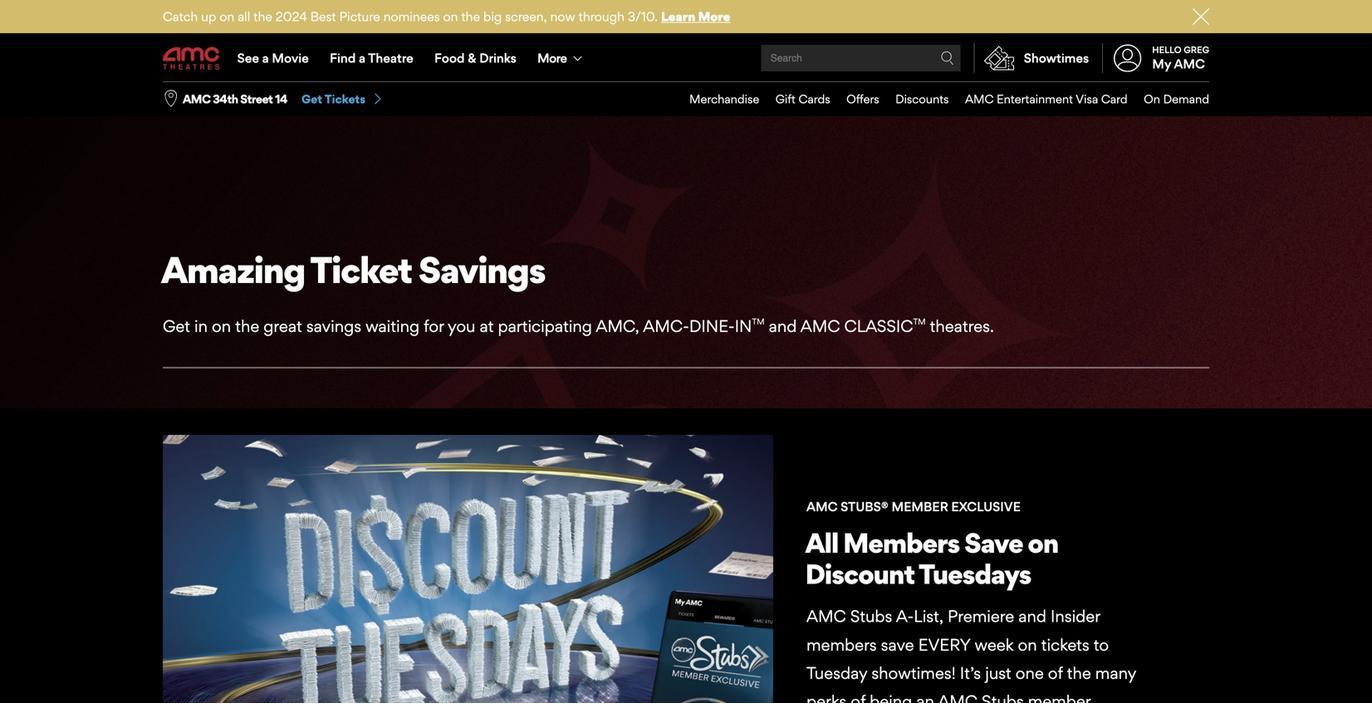 Task type: locate. For each thing, give the bounding box(es) containing it.
ticket
[[310, 248, 412, 292]]

2 tm from the left
[[914, 317, 926, 327]]

1 horizontal spatial get
[[302, 92, 322, 106]]

1 a from the left
[[262, 50, 269, 66]]

amc left classic
[[801, 316, 841, 336]]

1 vertical spatial stubs
[[982, 692, 1024, 704]]

tm
[[752, 317, 765, 327], [914, 317, 926, 327]]

food & drinks link
[[424, 35, 527, 81]]

gift cards
[[776, 92, 831, 106]]

1 vertical spatial of
[[851, 692, 866, 704]]

member.
[[1029, 692, 1095, 704]]

0 vertical spatial stubs
[[851, 607, 893, 627]]

1 tm from the left
[[752, 317, 765, 327]]

more right learn
[[699, 9, 731, 24]]

of up member.
[[1049, 664, 1063, 684]]

get tickets link
[[302, 92, 384, 107]]

all members save on discount tuesdays
[[806, 527, 1059, 591]]

movie
[[272, 50, 309, 66]]

catch
[[163, 9, 198, 24]]

1 horizontal spatial of
[[1049, 664, 1063, 684]]

menu down submit search icon
[[674, 82, 1210, 116]]

showtimes image
[[975, 43, 1024, 73]]

participating
[[498, 316, 592, 336]]

amc left 34th at the left of the page
[[183, 92, 211, 106]]

0 horizontal spatial more
[[538, 50, 567, 66]]

my
[[1153, 56, 1172, 72]]

on right in at the left
[[212, 316, 231, 336]]

tuesdays
[[919, 558, 1032, 591]]

amc down showtimes image
[[966, 92, 994, 106]]

0 horizontal spatial get
[[163, 316, 190, 336]]

in
[[194, 316, 208, 336]]

amc down it's
[[939, 692, 978, 704]]

the up member.
[[1068, 664, 1092, 684]]

a inside see a movie link
[[262, 50, 269, 66]]

on up one
[[1018, 636, 1038, 656]]

0 vertical spatial more
[[699, 9, 731, 24]]

members
[[844, 527, 960, 560]]

amc inside hello greg my amc
[[1175, 56, 1206, 72]]

menu down learn
[[163, 35, 1210, 81]]

picture
[[339, 9, 380, 24]]

1 vertical spatial more
[[538, 50, 567, 66]]

0 horizontal spatial stubs
[[851, 607, 893, 627]]

amc 34th street 14
[[183, 92, 288, 106]]

get for tickets
[[302, 92, 322, 106]]

tm left the theatres.
[[914, 317, 926, 327]]

14
[[275, 92, 288, 106]]

gift
[[776, 92, 796, 106]]

amc up all
[[807, 500, 838, 515]]

see a movie link
[[227, 35, 319, 81]]

1 horizontal spatial a
[[359, 50, 366, 66]]

of right perks
[[851, 692, 866, 704]]

on
[[220, 9, 235, 24], [443, 9, 458, 24], [212, 316, 231, 336], [1028, 527, 1059, 560], [1018, 636, 1038, 656]]

member
[[892, 500, 949, 515]]

food
[[435, 50, 465, 66]]

perks
[[807, 692, 847, 704]]

stubs left the "a-"
[[851, 607, 893, 627]]

up
[[201, 9, 216, 24]]

stubs®
[[841, 500, 889, 515]]

a right find
[[359, 50, 366, 66]]

cookie consent banner dialog
[[0, 659, 1373, 704]]

nominees
[[384, 9, 440, 24]]

menu
[[163, 35, 1210, 81], [674, 82, 1210, 116]]

tm right dine-
[[752, 317, 765, 327]]

see
[[237, 50, 259, 66]]

a right see
[[262, 50, 269, 66]]

and left insider
[[1019, 607, 1047, 627]]

0 horizontal spatial tm
[[752, 317, 765, 327]]

amc inside 'link'
[[966, 92, 994, 106]]

0 vertical spatial get
[[302, 92, 322, 106]]

and
[[769, 316, 797, 336], [1019, 607, 1047, 627]]

learn more link
[[662, 9, 731, 24]]

through
[[579, 9, 625, 24]]

0 horizontal spatial a
[[262, 50, 269, 66]]

get left in at the left
[[163, 316, 190, 336]]

amc logo image
[[163, 47, 221, 69], [163, 47, 221, 69]]

0 horizontal spatial and
[[769, 316, 797, 336]]

the right all on the left of the page
[[254, 9, 272, 24]]

more down "now"
[[538, 50, 567, 66]]

week
[[975, 636, 1014, 656]]

0 vertical spatial menu
[[163, 35, 1210, 81]]

visa
[[1076, 92, 1099, 106]]

1 horizontal spatial stubs
[[982, 692, 1024, 704]]

on
[[1144, 92, 1161, 106]]

a-
[[897, 607, 914, 627]]

drinks
[[480, 50, 517, 66]]

find a theatre link
[[319, 35, 424, 81]]

savings
[[419, 248, 545, 292]]

more button
[[527, 35, 597, 81]]

you
[[448, 316, 476, 336]]

1 horizontal spatial and
[[1019, 607, 1047, 627]]

amc
[[1175, 56, 1206, 72], [966, 92, 994, 106], [183, 92, 211, 106], [801, 316, 841, 336], [807, 500, 838, 515], [807, 607, 847, 627], [939, 692, 978, 704]]

a
[[262, 50, 269, 66], [359, 50, 366, 66]]

get
[[302, 92, 322, 106], [163, 316, 190, 336]]

stubs down just at right
[[982, 692, 1024, 704]]

for
[[424, 316, 444, 336]]

all
[[238, 9, 250, 24]]

2 a from the left
[[359, 50, 366, 66]]

waiting
[[366, 316, 420, 336]]

1 vertical spatial get
[[163, 316, 190, 336]]

just
[[986, 664, 1012, 684]]

all
[[806, 527, 839, 560]]

street
[[240, 92, 273, 106]]

offers link
[[831, 82, 880, 116]]

stubs
[[851, 607, 893, 627], [982, 692, 1024, 704]]

on right "nominees"
[[443, 9, 458, 24]]

0 horizontal spatial of
[[851, 692, 866, 704]]

go to my account page element
[[1103, 35, 1210, 81]]

exclusive
[[952, 500, 1021, 515]]

on right save
[[1028, 527, 1059, 560]]

a inside 'find a theatre' link
[[359, 50, 366, 66]]

amc up members
[[807, 607, 847, 627]]

search the AMC website text field
[[769, 52, 941, 64]]

get in on the great savings waiting for you at participating amc, amc-dine-in tm and amc classic tm theatres.
[[163, 316, 995, 336]]

and right in
[[769, 316, 797, 336]]

1 horizontal spatial tm
[[914, 317, 926, 327]]

1 vertical spatial menu
[[674, 82, 1210, 116]]

find a theatre
[[330, 50, 414, 66]]

1 vertical spatial and
[[1019, 607, 1047, 627]]

more inside 'more' button
[[538, 50, 567, 66]]

discount
[[806, 558, 915, 591]]

showtimes
[[1024, 50, 1090, 66]]

3/10.
[[628, 9, 658, 24]]

get inside get tickets link
[[302, 92, 322, 106]]

theatre
[[368, 50, 414, 66]]

amc down the 'greg'
[[1175, 56, 1206, 72]]

more
[[699, 9, 731, 24], [538, 50, 567, 66]]

of
[[1049, 664, 1063, 684], [851, 692, 866, 704]]

get right the 14
[[302, 92, 322, 106]]



Task type: vqa. For each thing, say whether or not it's contained in the screenshot.
hr associated with 1 hr 49 min button
no



Task type: describe. For each thing, give the bounding box(es) containing it.
34th
[[213, 92, 238, 106]]

tuesday
[[807, 664, 868, 684]]

big
[[484, 9, 502, 24]]

on demand
[[1144, 92, 1210, 106]]

amc stubs a-list, premiere and insider members save every week on tickets to tuesday showtimes! it's just one of the many perks of being an amc stubs member.
[[807, 607, 1137, 704]]

get tickets
[[302, 92, 366, 106]]

save
[[881, 636, 915, 656]]

the left big
[[462, 9, 480, 24]]

screen,
[[505, 9, 547, 24]]

food & drinks
[[435, 50, 517, 66]]

best
[[311, 9, 336, 24]]

premiere
[[948, 607, 1015, 627]]

to
[[1094, 636, 1110, 656]]

now
[[551, 9, 576, 24]]

savings
[[307, 316, 362, 336]]

amazing
[[161, 248, 305, 292]]

a for movie
[[262, 50, 269, 66]]

great
[[264, 316, 302, 336]]

classic
[[845, 316, 914, 336]]

it's
[[961, 664, 982, 684]]

a for theatre
[[359, 50, 366, 66]]

tickets
[[1042, 636, 1090, 656]]

on inside the "all members save on discount tuesdays"
[[1028, 527, 1059, 560]]

on inside amc stubs a-list, premiere and insider members save every week on tickets to tuesday showtimes! it's just one of the many perks of being an amc stubs member.
[[1018, 636, 1038, 656]]

amc stubs® member exclusive
[[807, 500, 1021, 515]]

tickets
[[325, 92, 366, 106]]

2024
[[276, 9, 307, 24]]

members
[[807, 636, 877, 656]]

gift cards link
[[760, 82, 831, 116]]

the left great
[[235, 316, 260, 336]]

amc inside button
[[183, 92, 211, 106]]

discount tuesdays image
[[163, 435, 774, 704]]

being
[[870, 692, 913, 704]]

learn
[[662, 9, 696, 24]]

demand
[[1164, 92, 1210, 106]]

insider
[[1051, 607, 1101, 627]]

offers
[[847, 92, 880, 106]]

list,
[[914, 607, 944, 627]]

one
[[1016, 664, 1044, 684]]

and inside amc stubs a-list, premiere and insider members save every week on tickets to tuesday showtimes! it's just one of the many perks of being an amc stubs member.
[[1019, 607, 1047, 627]]

showtimes link
[[975, 43, 1090, 73]]

catch up on all the 2024 best picture nominees on the big screen, now through 3/10. learn more
[[163, 9, 731, 24]]

card
[[1102, 92, 1128, 106]]

at
[[480, 316, 494, 336]]

discounts
[[896, 92, 949, 106]]

an
[[917, 692, 935, 704]]

amc,
[[596, 316, 640, 336]]

menu containing more
[[163, 35, 1210, 81]]

user profile image
[[1105, 44, 1152, 72]]

showtimes!
[[872, 664, 956, 684]]

see a movie
[[237, 50, 309, 66]]

get for in
[[163, 316, 190, 336]]

&
[[468, 50, 477, 66]]

dine-
[[690, 316, 735, 336]]

1 horizontal spatial more
[[699, 9, 731, 24]]

save
[[965, 527, 1023, 560]]

on left all on the left of the page
[[220, 9, 235, 24]]

amc-
[[643, 316, 690, 336]]

menu containing merchandise
[[674, 82, 1210, 116]]

hello greg my amc
[[1153, 44, 1210, 72]]

amazing ticket savings
[[161, 248, 545, 292]]

amc entertainment visa card link
[[949, 82, 1128, 116]]

find
[[330, 50, 356, 66]]

in
[[735, 316, 752, 336]]

submit search icon image
[[941, 52, 955, 65]]

the inside amc stubs a-list, premiere and insider members save every week on tickets to tuesday showtimes! it's just one of the many perks of being an amc stubs member.
[[1068, 664, 1092, 684]]

amc 34th street 14 button
[[183, 91, 288, 107]]

0 vertical spatial and
[[769, 316, 797, 336]]

discounts link
[[880, 82, 949, 116]]

merchandise link
[[674, 82, 760, 116]]

merchandise
[[690, 92, 760, 106]]

on demand link
[[1128, 82, 1210, 116]]

cards
[[799, 92, 831, 106]]

hello
[[1153, 44, 1182, 55]]

0 vertical spatial of
[[1049, 664, 1063, 684]]

every
[[919, 636, 971, 656]]

theatres.
[[930, 316, 995, 336]]

greg
[[1184, 44, 1210, 55]]

amc entertainment visa card
[[966, 92, 1128, 106]]



